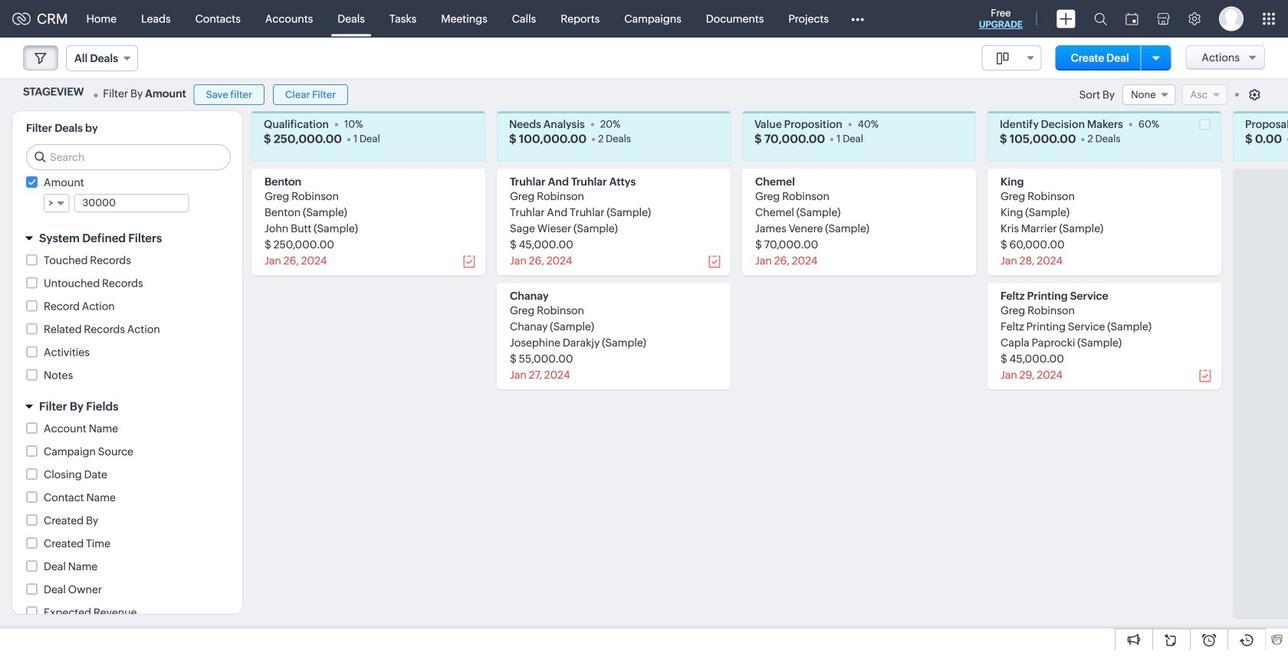 Task type: vqa. For each thing, say whether or not it's contained in the screenshot.
Search element
yes



Task type: describe. For each thing, give the bounding box(es) containing it.
none field size
[[982, 45, 1042, 71]]

profile element
[[1210, 0, 1253, 37]]

Other Modules field
[[841, 7, 874, 31]]

search element
[[1085, 0, 1117, 38]]

logo image
[[12, 13, 31, 25]]

size image
[[997, 51, 1009, 65]]

search image
[[1094, 12, 1107, 25]]

create menu element
[[1048, 0, 1085, 37]]



Task type: locate. For each thing, give the bounding box(es) containing it.
Search text field
[[27, 145, 230, 169]]

None field
[[66, 45, 138, 71], [982, 45, 1042, 71], [1123, 84, 1176, 105], [44, 194, 70, 212], [66, 45, 138, 71], [1123, 84, 1176, 105], [44, 194, 70, 212]]

create menu image
[[1057, 10, 1076, 28]]

calendar image
[[1126, 13, 1139, 25]]

Type here text field
[[75, 195, 188, 212]]

profile image
[[1219, 7, 1244, 31]]



